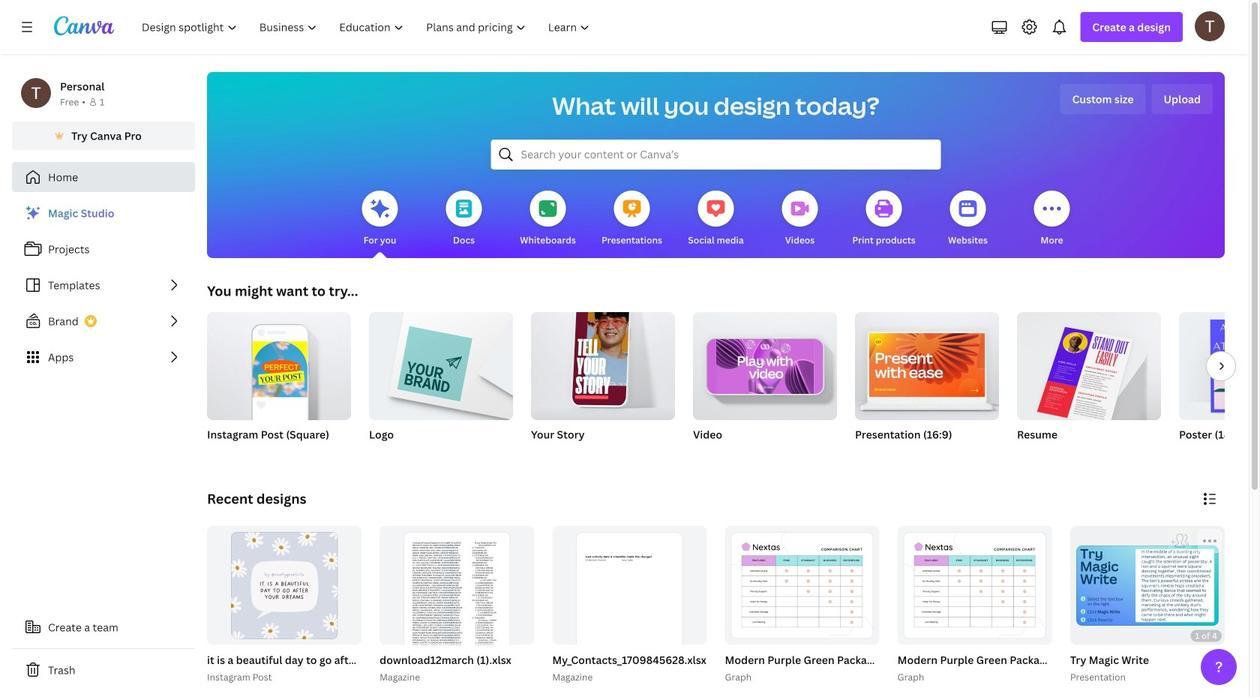 Task type: locate. For each thing, give the bounding box(es) containing it.
group
[[531, 303, 675, 461], [531, 303, 675, 420], [207, 306, 351, 461], [207, 306, 351, 420], [369, 306, 513, 461], [369, 306, 513, 420], [1018, 306, 1162, 461], [1018, 306, 1162, 427], [693, 312, 837, 461], [693, 312, 837, 420], [855, 312, 1000, 461], [1180, 312, 1261, 461], [1180, 312, 1261, 420], [204, 526, 426, 685], [207, 526, 362, 645], [377, 526, 535, 685], [380, 526, 535, 671], [550, 526, 707, 685], [553, 526, 707, 670], [722, 526, 1009, 685], [895, 526, 1182, 685], [1068, 526, 1225, 685], [1071, 526, 1225, 645]]

Search search field
[[521, 140, 911, 169]]

terry turtle image
[[1195, 11, 1225, 41]]

None search field
[[491, 140, 941, 170]]

list
[[12, 198, 195, 372]]

top level navigation element
[[132, 12, 603, 42]]



Task type: vqa. For each thing, say whether or not it's contained in the screenshot.
Top level navigation Element
yes



